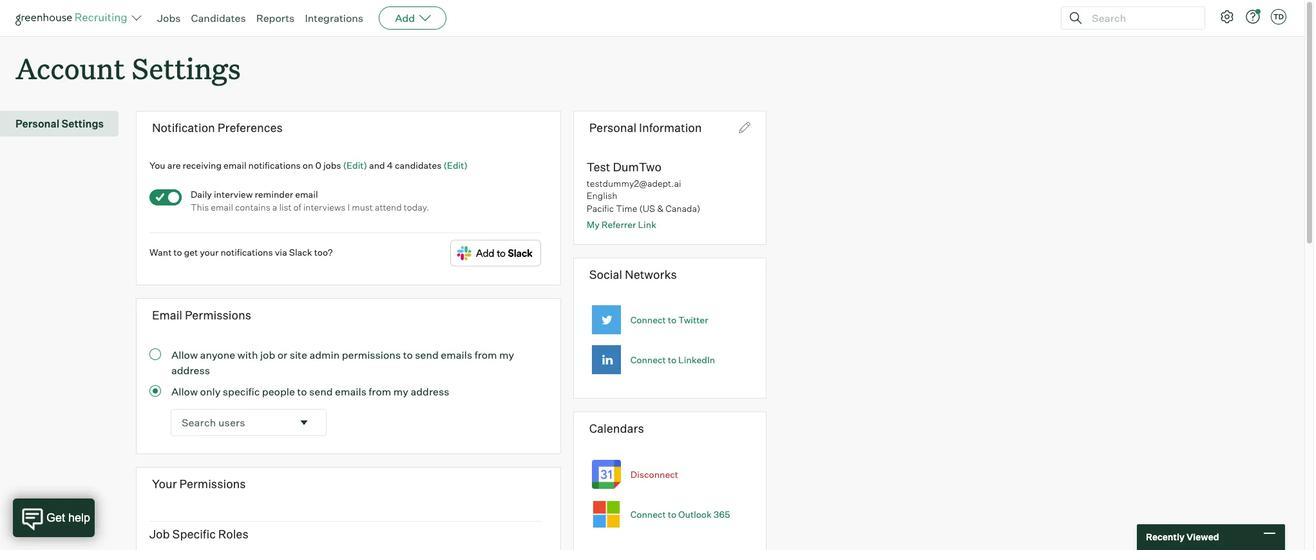 Task type: locate. For each thing, give the bounding box(es) containing it.
1 connect from the top
[[631, 315, 666, 326]]

0 horizontal spatial from
[[369, 385, 391, 398]]

notifications left via
[[221, 247, 273, 258]]

personal information
[[590, 121, 702, 135]]

0 vertical spatial permissions
[[185, 308, 251, 322]]

(edit)
[[343, 160, 367, 171], [444, 160, 468, 171]]

1 allow from the top
[[171, 348, 198, 361]]

(edit) link
[[343, 160, 367, 171], [444, 160, 468, 171]]

email up interview
[[224, 160, 247, 171]]

job specific roles
[[149, 527, 249, 541]]

allow left only in the bottom of the page
[[171, 385, 198, 398]]

1 vertical spatial connect
[[631, 355, 666, 366]]

interviews
[[303, 202, 346, 213]]

1 horizontal spatial settings
[[132, 49, 241, 87]]

to right people
[[297, 385, 307, 398]]

settings down jobs
[[132, 49, 241, 87]]

0
[[315, 160, 321, 171]]

0 vertical spatial allow
[[171, 348, 198, 361]]

email for reminder
[[295, 189, 318, 200]]

add button
[[379, 6, 447, 30]]

1 horizontal spatial send
[[415, 348, 439, 361]]

btn-add-to-slack link
[[450, 240, 541, 269]]

(edit) link right candidates
[[444, 160, 468, 171]]

recently viewed
[[1146, 532, 1220, 543]]

permissions right your
[[179, 477, 246, 491]]

english
[[587, 190, 618, 201]]

too?
[[314, 247, 333, 258]]

0 vertical spatial send
[[415, 348, 439, 361]]

send right permissions
[[415, 348, 439, 361]]

test
[[587, 160, 611, 174]]

0 horizontal spatial settings
[[62, 117, 104, 130]]

email up of
[[295, 189, 318, 200]]

2 vertical spatial connect
[[631, 509, 666, 520]]

0 vertical spatial email
[[224, 160, 247, 171]]

email
[[224, 160, 247, 171], [295, 189, 318, 200], [211, 202, 233, 213]]

1 vertical spatial notifications
[[221, 247, 273, 258]]

email permissions
[[152, 308, 251, 322]]

this
[[191, 202, 209, 213]]

linkedin
[[679, 355, 715, 366]]

1 vertical spatial settings
[[62, 117, 104, 130]]

td button
[[1271, 9, 1287, 24]]

0 horizontal spatial my
[[394, 385, 409, 398]]

0 horizontal spatial emails
[[335, 385, 367, 398]]

only
[[200, 385, 221, 398]]

to for connect to twitter
[[668, 315, 677, 326]]

email
[[152, 308, 182, 322]]

(edit) left and
[[343, 160, 367, 171]]

notifications for email
[[249, 160, 301, 171]]

0 vertical spatial from
[[475, 348, 497, 361]]

permissions up anyone
[[185, 308, 251, 322]]

notifications for your
[[221, 247, 273, 258]]

2 allow from the top
[[171, 385, 198, 398]]

0 horizontal spatial personal
[[15, 117, 59, 130]]

connect to twitter link
[[631, 315, 709, 326]]

contains
[[235, 202, 271, 213]]

connect left twitter
[[631, 315, 666, 326]]

settings down account
[[62, 117, 104, 130]]

0 horizontal spatial (edit) link
[[343, 160, 367, 171]]

disconnect link
[[631, 469, 679, 480]]

0 vertical spatial address
[[171, 364, 210, 377]]

0 horizontal spatial send
[[309, 385, 333, 398]]

to for connect to linkedin
[[668, 355, 677, 366]]

allow inside allow anyone with job or site admin permissions to send emails from my address
[[171, 348, 198, 361]]

want to get your notifications via slack too?
[[149, 247, 333, 258]]

0 vertical spatial settings
[[132, 49, 241, 87]]

you
[[149, 160, 165, 171]]

1 vertical spatial email
[[295, 189, 318, 200]]

configure image
[[1220, 9, 1235, 24]]

recently
[[1146, 532, 1185, 543]]

from inside allow anyone with job or site admin permissions to send emails from my address
[[475, 348, 497, 361]]

0 vertical spatial connect
[[631, 315, 666, 326]]

settings
[[132, 49, 241, 87], [62, 117, 104, 130]]

jobs
[[323, 160, 341, 171]]

networks
[[625, 267, 677, 282]]

social networks
[[590, 267, 677, 282]]

1 horizontal spatial my
[[499, 348, 514, 361]]

to left get
[[174, 247, 182, 258]]

1 vertical spatial from
[[369, 385, 391, 398]]

to for connect to outlook 365
[[668, 509, 677, 520]]

allow for allow anyone with job or site admin permissions to send emails from my address
[[171, 348, 198, 361]]

to for want to get your notifications via slack too?
[[174, 247, 182, 258]]

2 connect from the top
[[631, 355, 666, 366]]

or
[[278, 348, 288, 361]]

0 horizontal spatial address
[[171, 364, 210, 377]]

1 horizontal spatial (edit) link
[[444, 160, 468, 171]]

to
[[174, 247, 182, 258], [668, 315, 677, 326], [403, 348, 413, 361], [668, 355, 677, 366], [297, 385, 307, 398], [668, 509, 677, 520]]

settings for personal settings
[[62, 117, 104, 130]]

connect to twitter
[[631, 315, 709, 326]]

from
[[475, 348, 497, 361], [369, 385, 391, 398]]

admin
[[310, 348, 340, 361]]

people
[[262, 385, 295, 398]]

connect down disconnect link
[[631, 509, 666, 520]]

must
[[352, 202, 373, 213]]

send up toggle flyout icon
[[309, 385, 333, 398]]

edit image
[[739, 122, 751, 134]]

of
[[294, 202, 301, 213]]

1 vertical spatial my
[[394, 385, 409, 398]]

0 vertical spatial my
[[499, 348, 514, 361]]

1 horizontal spatial emails
[[441, 348, 473, 361]]

your
[[200, 247, 219, 258]]

(edit) right candidates
[[444, 160, 468, 171]]

calendars
[[590, 422, 644, 436]]

personal for personal settings
[[15, 117, 59, 130]]

candidates
[[395, 160, 442, 171]]

1 vertical spatial send
[[309, 385, 333, 398]]

0 vertical spatial emails
[[441, 348, 473, 361]]

to inside allow anyone with job or site admin permissions to send emails from my address
[[403, 348, 413, 361]]

&
[[657, 203, 664, 214]]

connect down connect to twitter link at the bottom
[[631, 355, 666, 366]]

to left linkedin
[[668, 355, 677, 366]]

my referrer link link
[[587, 219, 657, 230]]

allow left anyone
[[171, 348, 198, 361]]

1 vertical spatial permissions
[[179, 477, 246, 491]]

your
[[152, 477, 177, 491]]

notifications up "reminder"
[[249, 160, 301, 171]]

my
[[587, 219, 600, 230]]

Search text field
[[1089, 9, 1194, 27]]

address
[[171, 364, 210, 377], [411, 385, 450, 398]]

0 horizontal spatial (edit)
[[343, 160, 367, 171]]

1 horizontal spatial from
[[475, 348, 497, 361]]

account settings
[[15, 49, 241, 87]]

to left outlook at the bottom
[[668, 509, 677, 520]]

on
[[303, 160, 313, 171]]

to left twitter
[[668, 315, 677, 326]]

1 vertical spatial allow
[[171, 385, 198, 398]]

1 horizontal spatial (edit)
[[444, 160, 468, 171]]

preferences
[[218, 121, 283, 135]]

viewed
[[1187, 532, 1220, 543]]

connect for social networks
[[631, 355, 666, 366]]

(edit) link left and
[[343, 160, 367, 171]]

send
[[415, 348, 439, 361], [309, 385, 333, 398]]

add
[[395, 12, 415, 24]]

candidates
[[191, 12, 246, 24]]

via
[[275, 247, 287, 258]]

personal
[[15, 117, 59, 130], [590, 121, 637, 135]]

and
[[369, 160, 385, 171]]

email down interview
[[211, 202, 233, 213]]

job
[[260, 348, 275, 361]]

0 vertical spatial notifications
[[249, 160, 301, 171]]

connect
[[631, 315, 666, 326], [631, 355, 666, 366], [631, 509, 666, 520]]

None field
[[171, 410, 326, 435]]

jobs
[[157, 12, 181, 24]]

test dumtwo testdummy2@adept.ai english pacific time (us & canada) my referrer link
[[587, 160, 701, 230]]

1 vertical spatial address
[[411, 385, 450, 398]]

1 horizontal spatial personal
[[590, 121, 637, 135]]

settings inside 'personal settings' link
[[62, 117, 104, 130]]

emails
[[441, 348, 473, 361], [335, 385, 367, 398]]

3 connect from the top
[[631, 509, 666, 520]]

integrations link
[[305, 12, 364, 24]]

my inside allow anyone with job or site admin permissions to send emails from my address
[[499, 348, 514, 361]]

personal settings
[[15, 117, 104, 130]]

connect to outlook 365
[[631, 509, 731, 520]]

td button
[[1269, 6, 1290, 27]]

to right permissions
[[403, 348, 413, 361]]

get
[[184, 247, 198, 258]]



Task type: describe. For each thing, give the bounding box(es) containing it.
time
[[616, 203, 638, 214]]

today.
[[404, 202, 430, 213]]

allow only specific people to send emails from my address
[[171, 385, 450, 398]]

list
[[279, 202, 292, 213]]

2 (edit) link from the left
[[444, 160, 468, 171]]

testdummy2@adept.ai
[[587, 178, 682, 189]]

anyone
[[200, 348, 235, 361]]

pacific
[[587, 203, 614, 214]]

settings for account settings
[[132, 49, 241, 87]]

(us
[[640, 203, 655, 214]]

btn add to slack image
[[450, 240, 541, 267]]

Search users text field
[[171, 410, 292, 435]]

twitter
[[679, 315, 709, 326]]

connect to linkedin link
[[631, 355, 715, 366]]

information
[[639, 121, 702, 135]]

personal settings link
[[15, 116, 113, 132]]

allow anyone with job or site admin permissions to send emails from my address
[[171, 348, 514, 377]]

permissions
[[342, 348, 401, 361]]

reports link
[[256, 12, 295, 24]]

are
[[167, 160, 181, 171]]

toggle flyout image
[[298, 416, 311, 429]]

a
[[273, 202, 277, 213]]

referrer
[[602, 219, 636, 230]]

2 vertical spatial email
[[211, 202, 233, 213]]

checkmark image
[[155, 193, 165, 202]]

1 horizontal spatial address
[[411, 385, 450, 398]]

you are receiving email notifications on 0 jobs (edit) and 4 candidates (edit)
[[149, 160, 468, 171]]

roles
[[218, 527, 249, 541]]

with
[[238, 348, 258, 361]]

address inside allow anyone with job or site admin permissions to send emails from my address
[[171, 364, 210, 377]]

jobs link
[[157, 12, 181, 24]]

permissions for your permissions
[[179, 477, 246, 491]]

slack
[[289, 247, 312, 258]]

integrations
[[305, 12, 364, 24]]

td
[[1274, 12, 1284, 21]]

social
[[590, 267, 623, 282]]

allow for allow only specific people to send emails from my address
[[171, 385, 198, 398]]

specific
[[223, 385, 260, 398]]

specific
[[172, 527, 216, 541]]

email for receiving
[[224, 160, 247, 171]]

connect to linkedin
[[631, 355, 715, 366]]

daily
[[191, 189, 212, 200]]

reminder
[[255, 189, 293, 200]]

edit link
[[739, 122, 751, 136]]

1 (edit) link from the left
[[343, 160, 367, 171]]

dumtwo
[[613, 160, 662, 174]]

permissions for email permissions
[[185, 308, 251, 322]]

1 (edit) from the left
[[343, 160, 367, 171]]

1 vertical spatial emails
[[335, 385, 367, 398]]

disconnect
[[631, 469, 679, 480]]

send inside allow anyone with job or site admin permissions to send emails from my address
[[415, 348, 439, 361]]

daily interview reminder email this email contains a list of interviews i must attend today.
[[191, 189, 430, 213]]

link
[[638, 219, 657, 230]]

notification
[[152, 121, 215, 135]]

connect to outlook 365 link
[[631, 509, 731, 520]]

attend
[[375, 202, 402, 213]]

interview
[[214, 189, 253, 200]]

outlook
[[679, 509, 712, 520]]

365
[[714, 509, 731, 520]]

job
[[149, 527, 170, 541]]

your permissions
[[152, 477, 246, 491]]

site
[[290, 348, 307, 361]]

reports
[[256, 12, 295, 24]]

receiving
[[183, 160, 222, 171]]

notification preferences
[[152, 121, 283, 135]]

connect for calendars
[[631, 509, 666, 520]]

i
[[348, 202, 350, 213]]

account
[[15, 49, 125, 87]]

candidates link
[[191, 12, 246, 24]]

greenhouse recruiting image
[[15, 10, 131, 26]]

2 (edit) from the left
[[444, 160, 468, 171]]

want
[[149, 247, 172, 258]]

personal for personal information
[[590, 121, 637, 135]]

4
[[387, 160, 393, 171]]

emails inside allow anyone with job or site admin permissions to send emails from my address
[[441, 348, 473, 361]]



Task type: vqa. For each thing, say whether or not it's contained in the screenshot.
Settings
yes



